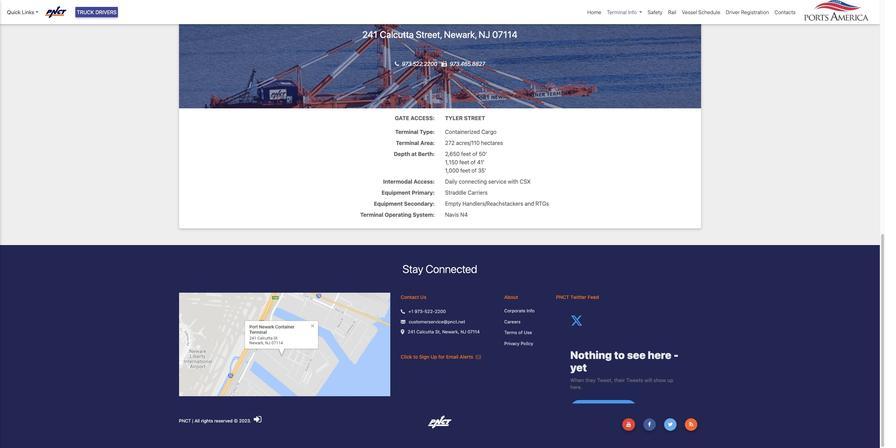 Task type: describe. For each thing, give the bounding box(es) containing it.
2 vertical spatial feet
[[461, 168, 470, 174]]

area:
[[421, 140, 435, 146]]

equipment for equipment secondary:
[[374, 201, 403, 207]]

containerized cargo
[[445, 129, 497, 135]]

973-
[[415, 309, 425, 315]]

contact us
[[401, 295, 427, 301]]

click to sign up for email alerts
[[401, 355, 475, 360]]

registration
[[741, 9, 769, 15]]

gate access:
[[395, 115, 435, 121]]

handlers/reachstackers
[[463, 201, 524, 207]]

daily connecting service with csx
[[445, 179, 531, 185]]

twitter
[[571, 295, 587, 301]]

pnct | all rights reserved © 2023.
[[179, 419, 253, 424]]

terminal for terminal operating system:
[[360, 212, 384, 218]]

stay connected
[[403, 263, 478, 276]]

terminal for terminal type:
[[395, 129, 419, 135]]

of left 35'
[[472, 168, 477, 174]]

connected
[[426, 263, 478, 276]]

system:
[[413, 212, 435, 218]]

safety link
[[645, 6, 666, 19]]

all
[[195, 419, 200, 424]]

up
[[431, 355, 437, 360]]

terminal info link
[[604, 6, 645, 19]]

drivers
[[95, 9, 117, 15]]

2,650
[[445, 151, 460, 157]]

rtgs
[[536, 201, 549, 207]]

home link
[[585, 6, 604, 19]]

acres/110
[[456, 140, 480, 146]]

privacy policy link
[[505, 341, 546, 348]]

vessel schedule
[[682, 9, 721, 15]]

sign
[[419, 355, 430, 360]]

with
[[508, 179, 519, 185]]

equipment secondary:
[[374, 201, 435, 207]]

port
[[349, 6, 373, 22]]

terms
[[505, 330, 517, 336]]

241 calcutta street,                         newark, nj 07114
[[363, 29, 518, 40]]

rail
[[668, 9, 677, 15]]

reserved
[[214, 419, 233, 424]]

equipment for equipment primary:
[[382, 190, 411, 196]]

corporate info link
[[505, 308, 546, 315]]

info for corporate info
[[527, 309, 535, 314]]

to
[[414, 355, 418, 360]]

equipment primary:
[[382, 190, 435, 196]]

of left 'use' at the right bottom of page
[[519, 330, 523, 336]]

service
[[489, 179, 507, 185]]

contacts
[[775, 9, 796, 15]]

quick links link
[[7, 8, 38, 16]]

1,150
[[445, 159, 458, 166]]

and
[[525, 201, 534, 207]]

contact
[[401, 295, 419, 301]]

241 for 241 calcutta st, newark, nj 07114
[[408, 330, 415, 335]]

calcutta for st,
[[417, 330, 434, 335]]

241 calcutta st, newark, nj 07114
[[408, 330, 480, 335]]

tyler street
[[445, 115, 485, 121]]

gate
[[395, 115, 410, 121]]

n4
[[461, 212, 468, 218]]

973.465.8827
[[450, 61, 485, 67]]

0 vertical spatial feet
[[461, 151, 471, 157]]

terminal area:
[[396, 140, 435, 146]]

berth:
[[418, 151, 435, 157]]

navis
[[445, 212, 459, 218]]

driver registration
[[726, 9, 769, 15]]

port newark container terminal
[[349, 6, 531, 22]]

customerservice@pnct.net
[[409, 320, 465, 325]]

newark, for street,
[[444, 29, 477, 40]]

info for terminal info
[[628, 9, 637, 15]]

csx
[[520, 179, 531, 185]]

empty handlers/reachstackers and rtgs
[[445, 201, 549, 207]]

41'
[[477, 159, 485, 166]]

at
[[412, 151, 417, 157]]

2200
[[435, 309, 446, 315]]

quick
[[7, 9, 21, 15]]

navis n4
[[445, 212, 468, 218]]

schedule
[[699, 9, 721, 15]]

stay
[[403, 263, 423, 276]]

carriers
[[468, 190, 488, 196]]

vessel schedule link
[[679, 6, 723, 19]]

terms of use
[[505, 330, 532, 336]]

1,000
[[445, 168, 459, 174]]

newark
[[376, 6, 420, 22]]

safety
[[648, 9, 663, 15]]

07114 for 241 calcutta street,                         newark, nj 07114
[[493, 29, 518, 40]]

home
[[588, 9, 602, 15]]

operating
[[385, 212, 412, 218]]

rights
[[201, 419, 213, 424]]

truck drivers
[[77, 9, 117, 15]]

terminal for terminal info
[[607, 9, 627, 15]]

2023.
[[239, 419, 251, 424]]



Task type: locate. For each thing, give the bounding box(es) containing it.
0 vertical spatial equipment
[[382, 190, 411, 196]]

0 vertical spatial pnct
[[556, 295, 569, 301]]

info
[[628, 9, 637, 15], [527, 309, 535, 314]]

1 horizontal spatial info
[[628, 9, 637, 15]]

1 horizontal spatial calcutta
[[417, 330, 434, 335]]

522-
[[425, 309, 435, 315]]

pnct twitter feed
[[556, 295, 599, 301]]

nj for 241 calcutta st, newark, nj 07114
[[461, 330, 467, 335]]

rail link
[[666, 6, 679, 19]]

terminal
[[482, 6, 531, 22], [607, 9, 627, 15], [395, 129, 419, 135], [396, 140, 419, 146], [360, 212, 384, 218]]

truck drivers link
[[75, 7, 118, 17]]

terminal for terminal area:
[[396, 140, 419, 146]]

0 horizontal spatial 241
[[363, 29, 378, 40]]

0 horizontal spatial calcutta
[[380, 29, 414, 40]]

nj up alerts
[[461, 330, 467, 335]]

1 vertical spatial feet
[[460, 159, 469, 166]]

0 horizontal spatial info
[[527, 309, 535, 314]]

empty
[[445, 201, 461, 207]]

pnct for pnct twitter feed
[[556, 295, 569, 301]]

privacy policy
[[505, 341, 534, 347]]

corporate
[[505, 309, 526, 314]]

access: up 'type:' at the top left of the page
[[411, 115, 435, 121]]

intermodal access:
[[383, 179, 435, 185]]

use
[[524, 330, 532, 336]]

contacts link
[[772, 6, 799, 19]]

©
[[234, 419, 238, 424]]

0 vertical spatial newark,
[[444, 29, 477, 40]]

driver
[[726, 9, 740, 15]]

careers link
[[505, 319, 546, 326]]

daily
[[445, 179, 458, 185]]

1 vertical spatial 07114
[[468, 330, 480, 335]]

calcutta down newark
[[380, 29, 414, 40]]

secondary:
[[404, 201, 435, 207]]

terminal info
[[607, 9, 637, 15]]

click
[[401, 355, 412, 360]]

calcutta left st,
[[417, 330, 434, 335]]

+1 973-522-2200
[[409, 309, 446, 315]]

0 vertical spatial calcutta
[[380, 29, 414, 40]]

nj
[[479, 29, 490, 40], [461, 330, 467, 335]]

241
[[363, 29, 378, 40], [408, 330, 415, 335]]

privacy
[[505, 341, 520, 347]]

calcutta
[[380, 29, 414, 40], [417, 330, 434, 335]]

access: for gate access:
[[411, 115, 435, 121]]

1 vertical spatial nj
[[461, 330, 467, 335]]

straddle
[[445, 190, 467, 196]]

street,
[[416, 29, 442, 40]]

+1 973-522-2200 link
[[409, 309, 446, 316]]

35'
[[478, 168, 487, 174]]

email
[[446, 355, 459, 360]]

of left 41'
[[471, 159, 476, 166]]

1 horizontal spatial 241
[[408, 330, 415, 335]]

access:
[[411, 115, 435, 121], [414, 179, 435, 185]]

about
[[505, 295, 518, 301]]

intermodal
[[383, 179, 413, 185]]

nj up 973.465.8827
[[479, 29, 490, 40]]

1 vertical spatial info
[[527, 309, 535, 314]]

nj for 241 calcutta street,                         newark, nj 07114
[[479, 29, 490, 40]]

1 vertical spatial 241
[[408, 330, 415, 335]]

07114 for 241 calcutta st, newark, nj 07114
[[468, 330, 480, 335]]

0 horizontal spatial pnct
[[179, 419, 191, 424]]

241 down +1
[[408, 330, 415, 335]]

access: for intermodal access:
[[414, 179, 435, 185]]

feet right 1,000
[[461, 168, 470, 174]]

info left safety
[[628, 9, 637, 15]]

1 horizontal spatial nj
[[479, 29, 490, 40]]

241 for 241 calcutta street,                         newark, nj 07114
[[363, 29, 378, 40]]

of
[[473, 151, 478, 157], [471, 159, 476, 166], [472, 168, 477, 174], [519, 330, 523, 336]]

equipment down intermodal
[[382, 190, 411, 196]]

newark, for st,
[[442, 330, 460, 335]]

pnct left twitter at the bottom right of the page
[[556, 295, 569, 301]]

07114 inside 241 calcutta st, newark, nj 07114 link
[[468, 330, 480, 335]]

connecting
[[459, 179, 487, 185]]

terminal type:
[[395, 129, 435, 135]]

st,
[[435, 330, 441, 335]]

driver registration link
[[723, 6, 772, 19]]

sign in image
[[254, 416, 262, 425]]

1 horizontal spatial pnct
[[556, 295, 569, 301]]

1 vertical spatial access:
[[414, 179, 435, 185]]

feet down acres/110
[[461, 151, 471, 157]]

calcutta for street,
[[380, 29, 414, 40]]

pnct for pnct | all rights reserved © 2023.
[[179, 419, 191, 424]]

0 vertical spatial 241
[[363, 29, 378, 40]]

feet
[[461, 151, 471, 157], [460, 159, 469, 166], [461, 168, 470, 174]]

+1
[[409, 309, 414, 315]]

0 vertical spatial nj
[[479, 29, 490, 40]]

containerized
[[445, 129, 480, 135]]

|
[[192, 419, 193, 424]]

1 vertical spatial calcutta
[[417, 330, 434, 335]]

0 vertical spatial info
[[628, 9, 637, 15]]

type:
[[420, 129, 435, 135]]

depth at berth:
[[394, 151, 435, 157]]

links
[[22, 9, 34, 15]]

272 acres/110 hectares
[[445, 140, 503, 146]]

1 vertical spatial equipment
[[374, 201, 403, 207]]

pnct
[[556, 295, 569, 301], [179, 419, 191, 424]]

feet right 1,150
[[460, 159, 469, 166]]

terminal operating system:
[[360, 212, 435, 218]]

0 vertical spatial 07114
[[493, 29, 518, 40]]

info up careers link
[[527, 309, 535, 314]]

1 vertical spatial pnct
[[179, 419, 191, 424]]

newark, down container
[[444, 29, 477, 40]]

click to sign up for email alerts link
[[401, 355, 481, 360]]

terminal inside terminal info link
[[607, 9, 627, 15]]

vessel
[[682, 9, 697, 15]]

0 horizontal spatial 07114
[[468, 330, 480, 335]]

pnct left |
[[179, 419, 191, 424]]

1 vertical spatial newark,
[[442, 330, 460, 335]]

truck
[[77, 9, 94, 15]]

quick links
[[7, 9, 34, 15]]

0 vertical spatial access:
[[411, 115, 435, 121]]

241 down port
[[363, 29, 378, 40]]

envelope o image
[[476, 355, 481, 360]]

customerservice@pnct.net link
[[409, 319, 465, 326]]

alerts
[[460, 355, 473, 360]]

terms of use link
[[505, 330, 546, 337]]

hectares
[[481, 140, 503, 146]]

access: up primary:
[[414, 179, 435, 185]]

newark, right st,
[[442, 330, 460, 335]]

for
[[439, 355, 445, 360]]

of left the '50''
[[473, 151, 478, 157]]

1 horizontal spatial 07114
[[493, 29, 518, 40]]

container
[[423, 6, 480, 22]]

0 horizontal spatial nj
[[461, 330, 467, 335]]

cargo
[[482, 129, 497, 135]]

equipment up "terminal operating system:"
[[374, 201, 403, 207]]

policy
[[521, 341, 534, 347]]



Task type: vqa. For each thing, say whether or not it's contained in the screenshot.
Newark, to the bottom
yes



